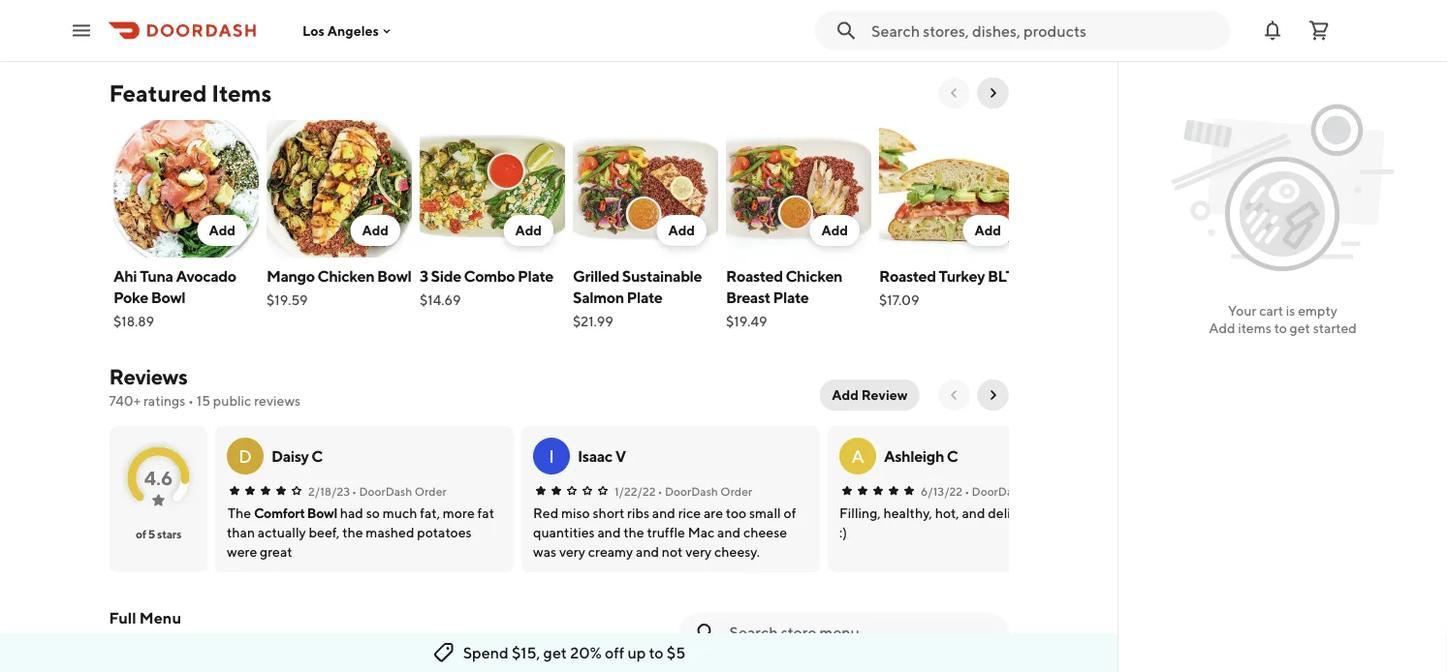Task type: locate. For each thing, give the bounding box(es) containing it.
0 horizontal spatial roasted
[[726, 267, 782, 285]]

spend $15, get 20% off up to $5
[[463, 644, 686, 663]]

•
[[188, 393, 194, 409], [351, 485, 356, 498], [657, 485, 662, 498], [964, 485, 969, 498]]

comfort
[[253, 506, 304, 522]]

grilled
[[572, 267, 619, 285]]

0 horizontal spatial order
[[414, 485, 446, 498]]

add for mango chicken bowl
[[361, 222, 388, 238]]

to right up
[[649, 644, 664, 663]]

add button up sustainable
[[656, 215, 706, 246]]

1 roasted from the left
[[726, 267, 782, 285]]

3 • doordash order from the left
[[964, 485, 1059, 498]]

add button
[[197, 215, 247, 246], [350, 215, 400, 246], [503, 215, 553, 246], [656, 215, 706, 246], [809, 215, 859, 246], [963, 215, 1013, 246]]

0 horizontal spatial plate
[[517, 267, 553, 285]]

order for a
[[1027, 485, 1059, 498]]

add up avocado
[[208, 222, 235, 238]]

$5
[[667, 644, 686, 663]]

ahi
[[113, 267, 137, 285]]

• doordash order right 2/18/23
[[351, 485, 446, 498]]

ahi tuna avocado poke bowl $18.89
[[113, 267, 236, 330]]

get right "$15," in the left bottom of the page
[[543, 644, 567, 663]]

• doordash order right 6/13/22
[[964, 485, 1059, 498]]

0 vertical spatial get
[[1290, 320, 1310, 336]]

turkey
[[938, 267, 984, 285]]

1 horizontal spatial c
[[946, 447, 958, 466]]

to down cart
[[1274, 320, 1287, 336]]

2 chicken from the left
[[785, 267, 842, 285]]

los angeles
[[302, 23, 379, 39]]

plate inside the grilled sustainable salmon plate $21.99
[[626, 288, 662, 307]]

2 doordash from the left
[[664, 485, 718, 498]]

get down is in the right top of the page
[[1290, 320, 1310, 336]]

add
[[208, 222, 235, 238], [361, 222, 388, 238], [515, 222, 541, 238], [668, 222, 695, 238], [821, 222, 848, 238], [974, 222, 1001, 238], [1209, 320, 1236, 336], [832, 387, 859, 403]]

add button up avocado
[[197, 215, 247, 246]]

• right 6/13/22
[[964, 485, 969, 498]]

chicken inside mango chicken bowl $19.59
[[317, 267, 374, 285]]

plate right breast
[[773, 288, 808, 307]]

chicken inside roasted chicken breast plate $19.49
[[785, 267, 842, 285]]

roasted chicken breast plate $19.49
[[726, 267, 842, 330]]

add up sustainable
[[668, 222, 695, 238]]

$19.59
[[266, 292, 307, 308]]

mango chicken bowl image
[[266, 120, 411, 258]]

3 doordash from the left
[[971, 485, 1025, 498]]

to for items
[[1274, 320, 1287, 336]]

c for a
[[946, 447, 958, 466]]

menu
[[139, 609, 181, 628]]

2 order from the left
[[720, 485, 752, 498]]

reviews
[[109, 364, 187, 390]]

4 add button from the left
[[656, 215, 706, 246]]

plate for salmon
[[626, 288, 662, 307]]

10:00
[[109, 631, 146, 647]]

blta
[[987, 267, 1024, 285]]

started
[[1313, 320, 1357, 336]]

1 vertical spatial get
[[543, 644, 567, 663]]

comfort bowl button
[[253, 504, 337, 523]]

• doordash order
[[351, 485, 446, 498], [657, 485, 752, 498], [964, 485, 1059, 498]]

1 chicken from the left
[[317, 267, 374, 285]]

1 horizontal spatial plate
[[626, 288, 662, 307]]

• doordash order for a
[[964, 485, 1059, 498]]

add for grilled sustainable salmon plate
[[668, 222, 695, 238]]

order
[[414, 485, 446, 498], [720, 485, 752, 498], [1027, 485, 1059, 498]]

roasted turkey blta image
[[879, 120, 1024, 258]]

add up the blta
[[974, 222, 1001, 238]]

bowl down 2/18/23
[[307, 506, 337, 522]]

• right 1/22/22
[[657, 485, 662, 498]]

Store search: begin typing to search for stores available on DoorDash text field
[[871, 20, 1218, 41]]

2 horizontal spatial doordash
[[971, 485, 1025, 498]]

roasted
[[726, 267, 782, 285], [879, 267, 936, 285]]

am
[[149, 631, 168, 647]]

mango chicken bowl $19.59
[[266, 267, 411, 308]]

0 horizontal spatial c
[[311, 447, 322, 466]]

roasted inside roasted chicken breast plate $19.49
[[726, 267, 782, 285]]

1 horizontal spatial doordash
[[664, 485, 718, 498]]

2 horizontal spatial • doordash order
[[964, 485, 1059, 498]]

add button up roasted chicken breast plate $19.49
[[809, 215, 859, 246]]

bowl inside the ahi tuna avocado poke bowl $18.89
[[151, 288, 185, 307]]

ahi tuna avocado poke bowl image
[[113, 120, 258, 258]]

• left 15
[[188, 393, 194, 409]]

add button for mango chicken bowl
[[350, 215, 400, 246]]

c up 6/13/22
[[946, 447, 958, 466]]

• doordash order right 1/22/22
[[657, 485, 752, 498]]

1 horizontal spatial get
[[1290, 320, 1310, 336]]

15
[[197, 393, 210, 409]]

c for d
[[311, 447, 322, 466]]

2 c from the left
[[946, 447, 958, 466]]

bowl inside 'comfort bowl' button
[[307, 506, 337, 522]]

roasted up breast
[[726, 267, 782, 285]]

1 order from the left
[[414, 485, 446, 498]]

los angeles button
[[302, 23, 394, 39]]

1 horizontal spatial order
[[720, 485, 752, 498]]

order for d
[[414, 485, 446, 498]]

plate for combo
[[517, 267, 553, 285]]

roasted up $17.09
[[879, 267, 936, 285]]

roasted turkey blta $17.09
[[879, 267, 1024, 308]]

2 horizontal spatial plate
[[773, 288, 808, 307]]

1 horizontal spatial roasted
[[879, 267, 936, 285]]

1 vertical spatial bowl
[[151, 288, 185, 307]]

sustainable
[[622, 267, 702, 285]]

$15,
[[512, 644, 540, 663]]

doordash for a
[[971, 485, 1025, 498]]

3 side combo plate image
[[419, 120, 565, 258]]

a
[[851, 446, 864, 467]]

2 horizontal spatial order
[[1027, 485, 1059, 498]]

up
[[628, 644, 646, 663]]

side
[[430, 267, 461, 285]]

3 add button from the left
[[503, 215, 553, 246]]

0 vertical spatial bowl
[[377, 267, 411, 285]]

2 add button from the left
[[350, 215, 400, 246]]

add button for grilled sustainable salmon plate
[[656, 215, 706, 246]]

add up roasted chicken breast plate $19.49
[[821, 222, 848, 238]]

daisy c
[[271, 447, 322, 466]]

Item Search search field
[[729, 622, 993, 644]]

your cart is empty add items to get started
[[1209, 303, 1357, 336]]

bowl down tuna
[[151, 288, 185, 307]]

roasted for plate
[[726, 267, 782, 285]]

to inside your cart is empty add items to get started
[[1274, 320, 1287, 336]]

1 c from the left
[[311, 447, 322, 466]]

plate
[[517, 267, 553, 285], [626, 288, 662, 307], [773, 288, 808, 307]]

740+
[[109, 393, 141, 409]]

add button up combo
[[503, 215, 553, 246]]

cart
[[1259, 303, 1283, 319]]

0 vertical spatial to
[[1274, 320, 1287, 336]]

ashleigh c
[[884, 447, 958, 466]]

doordash right 1/22/22
[[664, 485, 718, 498]]

c right daisy
[[311, 447, 322, 466]]

reviews
[[254, 393, 301, 409]]

plate right combo
[[517, 267, 553, 285]]

to
[[1274, 320, 1287, 336], [649, 644, 664, 663]]

2 horizontal spatial bowl
[[377, 267, 411, 285]]

add up mango chicken bowl $19.59
[[361, 222, 388, 238]]

add button up the blta
[[963, 215, 1013, 246]]

featured items
[[109, 79, 272, 107]]

1 horizontal spatial bowl
[[307, 506, 337, 522]]

1 horizontal spatial chicken
[[785, 267, 842, 285]]

• right 2/18/23
[[351, 485, 356, 498]]

add left review
[[832, 387, 859, 403]]

chicken down roasted chicken breast plate image
[[785, 267, 842, 285]]

• doordash order for d
[[351, 485, 446, 498]]

add button for roasted chicken breast plate
[[809, 215, 859, 246]]

1/22/22
[[614, 485, 655, 498]]

0 horizontal spatial doordash
[[359, 485, 412, 498]]

roasted chicken breast plate image
[[726, 120, 871, 258]]

v
[[615, 447, 625, 466]]

add button up mango chicken bowl $19.59
[[350, 215, 400, 246]]

grilled sustainable salmon plate $21.99
[[572, 267, 702, 330]]

$21.99
[[572, 314, 613, 330]]

doordash
[[359, 485, 412, 498], [664, 485, 718, 498], [971, 485, 1025, 498]]

featured
[[109, 79, 207, 107]]

2 • doordash order from the left
[[657, 485, 752, 498]]

chicken right mango
[[317, 267, 374, 285]]

1 • doordash order from the left
[[351, 485, 446, 498]]

bowl left 3
[[377, 267, 411, 285]]

2 vertical spatial bowl
[[307, 506, 337, 522]]

1 add button from the left
[[197, 215, 247, 246]]

doordash right 2/18/23
[[359, 485, 412, 498]]

add for roasted chicken breast plate
[[821, 222, 848, 238]]

avocado
[[175, 267, 236, 285]]

4.6
[[144, 467, 172, 490]]

isaac
[[577, 447, 612, 466]]

get
[[1290, 320, 1310, 336], [543, 644, 567, 663]]

plate inside roasted chicken breast plate $19.49
[[773, 288, 808, 307]]

roasted inside roasted turkey blta $17.09
[[879, 267, 936, 285]]

add down your
[[1209, 320, 1236, 336]]

5 add button from the left
[[809, 215, 859, 246]]

add button for roasted turkey blta
[[963, 215, 1013, 246]]

previous image
[[947, 388, 962, 403]]

next button of carousel image
[[985, 85, 1001, 101]]

1 horizontal spatial • doordash order
[[657, 485, 752, 498]]

1 vertical spatial to
[[649, 644, 664, 663]]

0 horizontal spatial bowl
[[151, 288, 185, 307]]

0 horizontal spatial chicken
[[317, 267, 374, 285]]

• inside reviews 740+ ratings • 15 public reviews
[[188, 393, 194, 409]]

plate down sustainable
[[626, 288, 662, 307]]

1 doordash from the left
[[359, 485, 412, 498]]

chicken
[[317, 267, 374, 285], [785, 267, 842, 285]]

0 horizontal spatial to
[[649, 644, 664, 663]]

2 roasted from the left
[[879, 267, 936, 285]]

6 add button from the left
[[963, 215, 1013, 246]]

0 horizontal spatial • doordash order
[[351, 485, 446, 498]]

plate inside 3 side combo plate $14.69
[[517, 267, 553, 285]]

add inside button
[[832, 387, 859, 403]]

c
[[311, 447, 322, 466], [946, 447, 958, 466]]

get inside your cart is empty add items to get started
[[1290, 320, 1310, 336]]

add up 3 side combo plate $14.69
[[515, 222, 541, 238]]

doordash for i
[[664, 485, 718, 498]]

salmon
[[572, 288, 624, 307]]

1 horizontal spatial to
[[1274, 320, 1287, 336]]

3 order from the left
[[1027, 485, 1059, 498]]

add button for ahi tuna avocado poke bowl
[[197, 215, 247, 246]]

bowl
[[377, 267, 411, 285], [151, 288, 185, 307], [307, 506, 337, 522]]

2/18/23
[[308, 485, 349, 498]]

doordash right 6/13/22
[[971, 485, 1025, 498]]

add for ahi tuna avocado poke bowl
[[208, 222, 235, 238]]

breast
[[726, 288, 770, 307]]

0 horizontal spatial get
[[543, 644, 567, 663]]

grilled sustainable salmon plate image
[[572, 120, 718, 258]]

chicken for $19.59
[[317, 267, 374, 285]]

los
[[302, 23, 325, 39]]

doordash for d
[[359, 485, 412, 498]]

of 5 stars
[[135, 527, 181, 541]]



Task type: vqa. For each thing, say whether or not it's contained in the screenshot.
3.4
no



Task type: describe. For each thing, give the bounding box(es) containing it.
poke
[[113, 288, 148, 307]]

tuna
[[139, 267, 173, 285]]

reviews 740+ ratings • 15 public reviews
[[109, 364, 301, 409]]

off
[[605, 644, 624, 663]]

angeles
[[327, 23, 379, 39]]

-
[[171, 631, 176, 647]]

$14.69
[[419, 292, 460, 308]]

ratings
[[143, 393, 185, 409]]

items
[[1238, 320, 1272, 336]]

notification bell image
[[1261, 19, 1284, 42]]

of
[[135, 527, 146, 541]]

• for a
[[964, 485, 969, 498]]

previous button of carousel image
[[947, 85, 962, 101]]

spend
[[463, 644, 509, 663]]

• doordash order for i
[[657, 485, 752, 498]]

to for up
[[649, 644, 664, 663]]

add review
[[832, 387, 908, 403]]

bowl inside mango chicken bowl $19.59
[[377, 267, 411, 285]]

d
[[238, 446, 251, 467]]

pm
[[210, 631, 230, 647]]

$17.09
[[879, 292, 919, 308]]

20%
[[570, 644, 602, 663]]

6/13/22
[[920, 485, 962, 498]]

2:40
[[179, 631, 208, 647]]

3
[[419, 267, 428, 285]]

$19.49
[[726, 314, 767, 330]]

public
[[213, 393, 251, 409]]

open menu image
[[70, 19, 93, 42]]

stars
[[157, 527, 181, 541]]

your
[[1228, 303, 1257, 319]]

5
[[148, 527, 155, 541]]

reviews link
[[109, 364, 187, 390]]

add inside your cart is empty add items to get started
[[1209, 320, 1236, 336]]

add for roasted turkey blta
[[974, 222, 1001, 238]]

0 items, open order cart image
[[1308, 19, 1331, 42]]

add review button
[[820, 380, 919, 411]]

$18.89
[[113, 314, 154, 330]]

• for d
[[351, 485, 356, 498]]

next image
[[985, 388, 1001, 403]]

items
[[212, 79, 272, 107]]

combo
[[463, 267, 514, 285]]

3 side combo plate $14.69
[[419, 267, 553, 308]]

daisy
[[271, 447, 308, 466]]

mango
[[266, 267, 314, 285]]

order for i
[[720, 485, 752, 498]]

empty
[[1298, 303, 1338, 319]]

chicken for plate
[[785, 267, 842, 285]]

review
[[861, 387, 908, 403]]

roasted for $17.09
[[879, 267, 936, 285]]

full
[[109, 609, 136, 628]]

featured items heading
[[109, 78, 272, 109]]

comfort bowl
[[253, 506, 337, 522]]

i
[[548, 446, 554, 467]]

add for 3 side combo plate
[[515, 222, 541, 238]]

add button for 3 side combo plate
[[503, 215, 553, 246]]

• for i
[[657, 485, 662, 498]]

plate for breast
[[773, 288, 808, 307]]

ashleigh
[[884, 447, 944, 466]]

is
[[1286, 303, 1295, 319]]

isaac v
[[577, 447, 625, 466]]

full menu 10:00 am - 2:40 pm
[[109, 609, 230, 647]]



